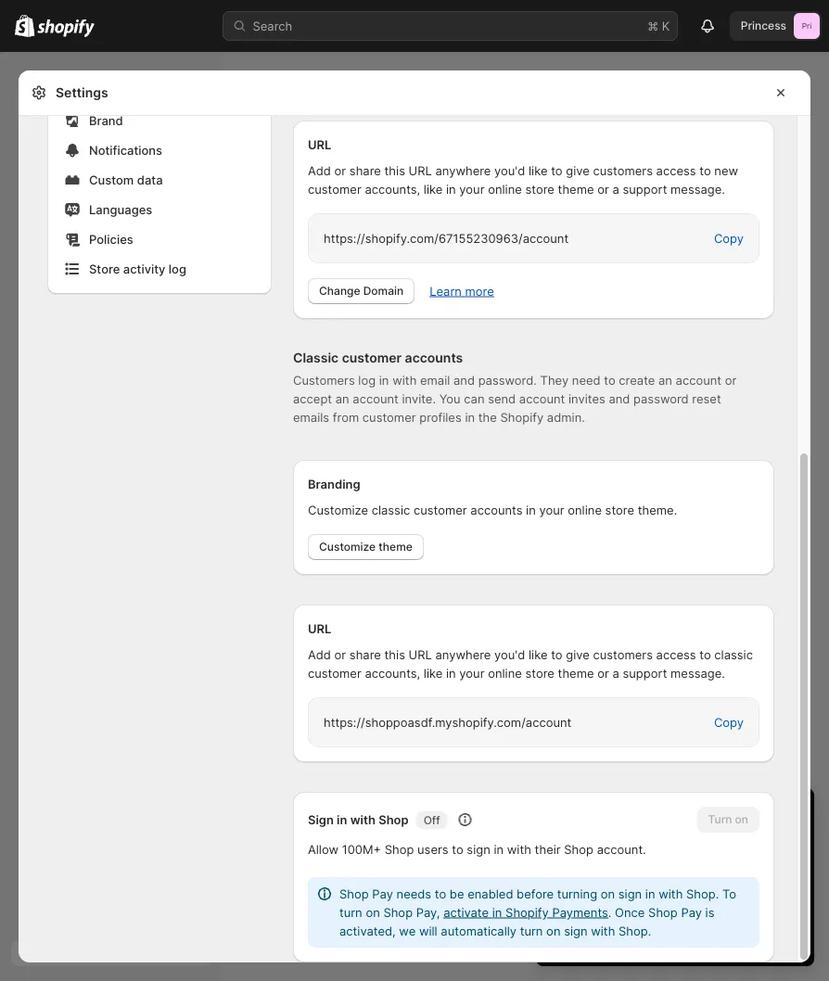 Task type: vqa. For each thing, say whether or not it's contained in the screenshot.
https://shoppoasdf.myshopify.com/account's You'D
yes



Task type: describe. For each thing, give the bounding box(es) containing it.
store activity log
[[89, 262, 186, 276]]

theme.
[[638, 503, 677, 517]]

with inside the . once shop pay is activated, we will automatically turn on sign with shop.
[[591, 924, 615, 938]]

customers
[[293, 373, 355, 387]]

shop pay needs to be enabled before turning on sign in with shop. to turn on shop pay,
[[340, 887, 737, 920]]

online inside add or share this url anywhere you'd like to give customers access to new customer accounts, like in your online store theme or a support message.
[[488, 182, 522, 196]]

profiles
[[420, 410, 462, 424]]

your inside add or share this url anywhere you'd like to give customers access to new customer accounts, like in your online store theme or a support message.
[[460, 182, 485, 196]]

1 day left in your trial button
[[536, 789, 815, 828]]

pay inside the . once shop pay is activated, we will automatically turn on sign with shop.
[[681, 905, 702, 920]]

emails
[[293, 410, 330, 424]]

domain
[[363, 284, 404, 298]]

https://shopify.com/67155230963/account
[[324, 231, 569, 245]]

accounts inside classic customer accounts customers log in with email and password. they need to create an account or accept an account invite. you can send account invites and password reset emails from customer profiles in the shopify admin.
[[405, 350, 463, 366]]

custom data link
[[59, 167, 260, 193]]

for
[[653, 857, 668, 872]]

first
[[570, 857, 592, 872]]

anywhere for https://shopify.com/67155230963/account
[[436, 163, 491, 178]]

languages
[[89, 202, 152, 217]]

months
[[606, 857, 649, 872]]

shopify inside status
[[506, 905, 549, 920]]

left
[[606, 805, 634, 828]]

switch to a paid plan and get:
[[555, 839, 724, 853]]

support for classic
[[623, 666, 667, 681]]

100m+
[[342, 842, 381, 857]]

will
[[419, 924, 438, 938]]

pay inside shop pay needs to be enabled before turning on sign in with shop. to turn on shop pay,
[[372, 887, 393, 901]]

notifications link
[[59, 137, 260, 163]]

you
[[439, 392, 461, 406]]

features
[[728, 894, 775, 909]]

trial
[[704, 805, 737, 828]]

learn more link
[[430, 284, 494, 298]]

we
[[399, 924, 416, 938]]

can
[[464, 392, 485, 406]]

branding
[[308, 477, 361, 491]]

. once shop pay is activated, we will automatically turn on sign with shop.
[[340, 905, 715, 938]]

$50
[[570, 876, 592, 890]]

store inside add or share this url anywhere you'd like to give customers access to new customer accounts, like in your online store theme or a support message.
[[526, 182, 555, 196]]

activate
[[444, 905, 489, 920]]

reset
[[692, 392, 721, 406]]

before
[[517, 887, 554, 901]]

in inside shop pay needs to be enabled before turning on sign in with shop. to turn on shop pay,
[[646, 887, 655, 901]]

share for add or share this url anywhere you'd like to give customers access to classic customer accounts, like in your online store theme or a support message.
[[350, 648, 381, 662]]

shop up we
[[384, 905, 413, 920]]

their
[[535, 842, 561, 857]]

0 horizontal spatial log
[[169, 262, 186, 276]]

store
[[89, 262, 120, 276]]

your inside 'link'
[[663, 928, 687, 942]]

switch
[[555, 839, 593, 853]]

0 horizontal spatial plan
[[650, 839, 674, 853]]

sign
[[308, 813, 334, 827]]

learn
[[430, 284, 462, 298]]

policies link
[[59, 226, 260, 252]]

princess
[[741, 19, 787, 32]]

plan inside 'link'
[[690, 928, 713, 942]]

search
[[253, 19, 292, 33]]

shop inside the . once shop pay is activated, we will automatically turn on sign with shop.
[[649, 905, 678, 920]]

shop left off
[[379, 813, 409, 827]]

add or share this url anywhere you'd like to give customers access to new customer accounts, like in your online store theme or a support message.
[[308, 163, 739, 196]]

this for add or share this url anywhere you'd like to give customers access to classic customer accounts, like in your online store theme or a support message.
[[385, 648, 405, 662]]

account.
[[597, 842, 646, 857]]

$1/month
[[672, 857, 726, 872]]

once
[[615, 905, 645, 920]]

with left their
[[507, 842, 532, 857]]

classic customer accounts customers log in with email and password. they need to create an account or accept an account invite. you can send account invites and password reset emails from customer profiles in the shopify admin.
[[293, 350, 737, 424]]

1 horizontal spatial an
[[659, 373, 673, 387]]

message. for classic
[[671, 666, 725, 681]]

more
[[465, 284, 494, 298]]

first 3 months for $1/month
[[570, 857, 726, 872]]

notifications
[[89, 143, 162, 157]]

1 horizontal spatial shopify image
[[37, 19, 95, 38]]

activated,
[[340, 924, 396, 938]]

create
[[619, 373, 655, 387]]

custom
[[89, 173, 134, 187]]

copy button for add or share this url anywhere you'd like to give customers access to classic customer accounts, like in your online store theme or a support message.
[[703, 710, 755, 736]]

invite.
[[402, 392, 436, 406]]

enabled
[[468, 887, 513, 901]]

invites
[[569, 392, 606, 406]]

change domain
[[319, 284, 404, 298]]

add or share this url anywhere you'd like to give customers access to classic customer accounts, like in your online store theme or a support message.
[[308, 648, 753, 681]]

anywhere for https://shoppoasdf.myshopify.com/account
[[436, 648, 491, 662]]

the
[[478, 410, 497, 424]]

with inside classic customer accounts customers log in with email and password. they need to create an account or accept an account invite. you can send account invites and password reset emails from customer profiles in the shopify admin.
[[393, 373, 417, 387]]

policies
[[89, 232, 133, 246]]

theme for https://shopify.com/67155230963/account
[[558, 182, 594, 196]]

shop. inside shop pay needs to be enabled before turning on sign in with shop. to turn on shop pay,
[[687, 887, 719, 901]]

classic inside the add or share this url anywhere you'd like to give customers access to classic customer accounts, like in your online store theme or a support message.
[[715, 648, 753, 662]]

needs
[[397, 887, 432, 901]]

2 vertical spatial a
[[612, 839, 618, 853]]

payments
[[552, 905, 608, 920]]

accounts, for https://shoppoasdf.myshopify.com/account
[[365, 666, 420, 681]]

online inside the add or share this url anywhere you'd like to give customers access to classic customer accounts, like in your online store theme or a support message.
[[488, 666, 522, 681]]

turn inside shop pay needs to be enabled before turning on sign in with shop. to turn on shop pay,
[[340, 905, 363, 920]]

and up $1/month
[[677, 839, 699, 853]]

url inside the add or share this url anywhere you'd like to give customers access to classic customer accounts, like in your online store theme or a support message.
[[409, 648, 432, 662]]

paid
[[622, 839, 646, 853]]

customize for customize classic customer accounts in your online store theme.
[[308, 503, 368, 517]]

copy for add or share this url anywhere you'd like to give customers access to new customer accounts, like in your online store theme or a support message.
[[714, 231, 744, 245]]

online inside to customize your online store and add bonus features
[[570, 894, 604, 909]]

settings
[[56, 85, 108, 101]]

give for https://shopify.com/67155230963/account
[[566, 163, 590, 178]]

settings dialog
[[19, 0, 811, 963]]

send
[[488, 392, 516, 406]]

activate in shopify payments link
[[444, 905, 608, 920]]

theme for https://shoppoasdf.myshopify.com/account
[[558, 666, 594, 681]]

https://shoppoasdf.myshopify.com/account
[[324, 715, 572, 730]]

store inside the add or share this url anywhere you'd like to give customers access to classic customer accounts, like in your online store theme or a support message.
[[526, 666, 555, 681]]

0 vertical spatial sign
[[467, 842, 491, 857]]

turning
[[557, 887, 598, 901]]

log inside classic customer accounts customers log in with email and password. they need to create an account or accept an account invite. you can send account invites and password reset emails from customer profiles in the shopify admin.
[[358, 373, 376, 387]]

sign in with shop
[[308, 813, 409, 827]]

sign inside the . once shop pay is activated, we will automatically turn on sign with shop.
[[564, 924, 588, 938]]

copy button for add or share this url anywhere you'd like to give customers access to new customer accounts, like in your online store theme or a support message.
[[703, 225, 755, 251]]

customize
[[704, 876, 762, 890]]

2 horizontal spatial account
[[676, 373, 722, 387]]

and down create
[[609, 392, 630, 406]]

or inside classic customer accounts customers log in with email and password. they need to create an account or accept an account invite. you can send account invites and password reset emails from customer profiles in the shopify admin.
[[725, 373, 737, 387]]

k
[[662, 19, 670, 33]]

turn inside the . once shop pay is activated, we will automatically turn on sign with shop.
[[520, 924, 543, 938]]

in inside add or share this url anywhere you'd like to give customers access to new customer accounts, like in your online store theme or a support message.
[[446, 182, 456, 196]]

shop. inside the . once shop pay is activated, we will automatically turn on sign with shop.
[[619, 924, 652, 938]]

online left theme.
[[568, 503, 602, 517]]

customize classic customer accounts in your online store theme.
[[308, 503, 677, 517]]



Task type: locate. For each thing, give the bounding box(es) containing it.
0 horizontal spatial sign
[[467, 842, 491, 857]]

customize inside "link"
[[319, 540, 376, 554]]

turn up activated,
[[340, 905, 363, 920]]

online up https://shoppoasdf.myshopify.com/account
[[488, 666, 522, 681]]

is
[[706, 905, 715, 920]]

1 vertical spatial customers
[[593, 648, 653, 662]]

or
[[335, 163, 346, 178], [598, 182, 609, 196], [725, 373, 737, 387], [335, 648, 346, 662], [598, 666, 609, 681]]

2 copy from the top
[[714, 715, 744, 730]]

and up can
[[454, 373, 475, 387]]

message. inside add or share this url anywhere you'd like to give customers access to new customer accounts, like in your online store theme or a support message.
[[671, 182, 725, 196]]

0 vertical spatial on
[[601, 887, 615, 901]]

0 vertical spatial access
[[656, 163, 696, 178]]

customers for https://shoppoasdf.myshopify.com/account
[[593, 648, 653, 662]]

0 horizontal spatial shop.
[[619, 924, 652, 938]]

1 vertical spatial pay
[[681, 905, 702, 920]]

pay,
[[416, 905, 440, 920]]

1 vertical spatial customize
[[319, 540, 376, 554]]

0 vertical spatial support
[[623, 182, 667, 196]]

to inside to customize your online store and add bonus features
[[689, 876, 701, 890]]

1 add from the top
[[308, 163, 331, 178]]

customize
[[308, 503, 368, 517], [319, 540, 376, 554]]

customers for https://shopify.com/67155230963/account
[[593, 163, 653, 178]]

$50 app store credit
[[570, 876, 686, 890]]

0 vertical spatial give
[[566, 163, 590, 178]]

url inside add or share this url anywhere you'd like to give customers access to new customer accounts, like in your online store theme or a support message.
[[409, 163, 432, 178]]

theme inside "link"
[[379, 540, 413, 554]]

1 vertical spatial share
[[350, 648, 381, 662]]

sign right users
[[467, 842, 491, 857]]

customers inside the add or share this url anywhere you'd like to give customers access to classic customer accounts, like in your online store theme or a support message.
[[593, 648, 653, 662]]

shop
[[379, 813, 409, 827], [385, 842, 414, 857], [564, 842, 594, 857], [340, 887, 369, 901], [384, 905, 413, 920], [649, 905, 678, 920]]

add inside add or share this url anywhere you'd like to give customers access to new customer accounts, like in your online store theme or a support message.
[[308, 163, 331, 178]]

account up from
[[353, 392, 399, 406]]

accounts, for https://shopify.com/67155230963/account
[[365, 182, 420, 196]]

⌘ k
[[648, 19, 670, 33]]

shop. up is
[[687, 887, 719, 901]]

0 horizontal spatial shopify image
[[15, 14, 35, 37]]

1 support from the top
[[623, 182, 667, 196]]

3
[[595, 857, 603, 872]]

share for add or share this url anywhere you'd like to give customers access to new customer accounts, like in your online store theme or a support message.
[[350, 163, 381, 178]]

to
[[723, 887, 737, 901]]

0 horizontal spatial accounts
[[405, 350, 463, 366]]

account down they
[[519, 392, 565, 406]]

dialog
[[818, 71, 829, 963]]

0 vertical spatial copy button
[[703, 225, 755, 251]]

log right activity
[[169, 262, 186, 276]]

1 vertical spatial you'd
[[495, 648, 525, 662]]

credit
[[653, 876, 686, 890]]

give for https://shoppoasdf.myshopify.com/account
[[566, 648, 590, 662]]

2 message. from the top
[[671, 666, 725, 681]]

customer inside the add or share this url anywhere you'd like to give customers access to classic customer accounts, like in your online store theme or a support message.
[[308, 666, 362, 681]]

0 vertical spatial share
[[350, 163, 381, 178]]

with down for
[[659, 887, 683, 901]]

0 horizontal spatial an
[[336, 392, 349, 406]]

give
[[566, 163, 590, 178], [566, 648, 590, 662]]

1 horizontal spatial account
[[519, 392, 565, 406]]

1 this from the top
[[385, 163, 405, 178]]

off
[[424, 813, 440, 827]]

⌘
[[648, 19, 659, 33]]

1 vertical spatial classic
[[715, 648, 753, 662]]

0 vertical spatial copy
[[714, 231, 744, 245]]

2 accounts, from the top
[[365, 666, 420, 681]]

status
[[308, 878, 760, 948]]

0 vertical spatial classic
[[372, 503, 410, 517]]

share inside the add or share this url anywhere you'd like to give customers access to classic customer accounts, like in your online store theme or a support message.
[[350, 648, 381, 662]]

email
[[420, 373, 450, 387]]

an up password
[[659, 373, 673, 387]]

password.
[[478, 373, 537, 387]]

you'd inside the add or share this url anywhere you'd like to give customers access to classic customer accounts, like in your online store theme or a support message.
[[495, 648, 525, 662]]

in inside dropdown button
[[640, 805, 655, 828]]

new
[[715, 163, 739, 178]]

an
[[659, 373, 673, 387], [336, 392, 349, 406]]

accounts, up https://shoppoasdf.myshopify.com/account
[[365, 666, 420, 681]]

add for add or share this url anywhere you'd like to give customers access to classic customer accounts, like in your online store theme or a support message.
[[308, 648, 331, 662]]

access for new
[[656, 163, 696, 178]]

pick your plan link
[[555, 922, 796, 948]]

sign
[[467, 842, 491, 857], [619, 887, 642, 901], [564, 924, 588, 938]]

you'd for https://shoppoasdf.myshopify.com/account
[[495, 648, 525, 662]]

plan
[[650, 839, 674, 853], [690, 928, 713, 942]]

0 vertical spatial customers
[[593, 163, 653, 178]]

and inside to customize your online store and add bonus features
[[640, 894, 661, 909]]

turn
[[340, 905, 363, 920], [520, 924, 543, 938]]

change
[[319, 284, 360, 298]]

accounts, inside add or share this url anywhere you'd like to give customers access to new customer accounts, like in your online store theme or a support message.
[[365, 182, 420, 196]]

an up from
[[336, 392, 349, 406]]

this inside add or share this url anywhere you'd like to give customers access to new customer accounts, like in your online store theme or a support message.
[[385, 163, 405, 178]]

theme inside add or share this url anywhere you'd like to give customers access to new customer accounts, like in your online store theme or a support message.
[[558, 182, 594, 196]]

2 horizontal spatial on
[[601, 887, 615, 901]]

0 vertical spatial pay
[[372, 887, 393, 901]]

brand
[[89, 113, 123, 128]]

0 vertical spatial customize
[[308, 503, 368, 517]]

customer inside add or share this url anywhere you'd like to give customers access to new customer accounts, like in your online store theme or a support message.
[[308, 182, 362, 196]]

on inside the . once shop pay is activated, we will automatically turn on sign with shop.
[[547, 924, 561, 938]]

add inside the add or share this url anywhere you'd like to give customers access to classic customer accounts, like in your online store theme or a support message.
[[308, 648, 331, 662]]

2 anywhere from the top
[[436, 648, 491, 662]]

customize for customize theme
[[319, 540, 376, 554]]

plan up for
[[650, 839, 674, 853]]

and
[[454, 373, 475, 387], [609, 392, 630, 406], [677, 839, 699, 853], [640, 894, 661, 909]]

1 you'd from the top
[[495, 163, 525, 178]]

0 vertical spatial plan
[[650, 839, 674, 853]]

anywhere up https://shopify.com/67155230963/account
[[436, 163, 491, 178]]

1 message. from the top
[[671, 182, 725, 196]]

2 you'd from the top
[[495, 648, 525, 662]]

1 horizontal spatial on
[[547, 924, 561, 938]]

your inside the add or share this url anywhere you'd like to give customers access to classic customer accounts, like in your online store theme or a support message.
[[460, 666, 485, 681]]

app
[[596, 876, 617, 890]]

accept
[[293, 392, 332, 406]]

princess image
[[794, 13, 820, 39]]

1 accounts, from the top
[[365, 182, 420, 196]]

2 this from the top
[[385, 648, 405, 662]]

a inside the add or share this url anywhere you'd like to give customers access to classic customer accounts, like in your online store theme or a support message.
[[613, 666, 620, 681]]

log up from
[[358, 373, 376, 387]]

from
[[333, 410, 359, 424]]

accounts, up https://shopify.com/67155230963/account
[[365, 182, 420, 196]]

change domain button
[[308, 278, 415, 304]]

0 vertical spatial an
[[659, 373, 673, 387]]

access for classic
[[656, 648, 696, 662]]

message.
[[671, 182, 725, 196], [671, 666, 725, 681]]

with down .
[[591, 924, 615, 938]]

1 vertical spatial plan
[[690, 928, 713, 942]]

in inside the add or share this url anywhere you'd like to give customers access to classic customer accounts, like in your online store theme or a support message.
[[446, 666, 456, 681]]

1 vertical spatial on
[[366, 905, 380, 920]]

0 vertical spatial turn
[[340, 905, 363, 920]]

1 horizontal spatial classic
[[715, 648, 753, 662]]

0 vertical spatial this
[[385, 163, 405, 178]]

theme
[[558, 182, 594, 196], [379, 540, 413, 554], [558, 666, 594, 681]]

1 vertical spatial copy
[[714, 715, 744, 730]]

1 vertical spatial give
[[566, 648, 590, 662]]

admin.
[[547, 410, 585, 424]]

2 access from the top
[[656, 648, 696, 662]]

1 horizontal spatial accounts
[[471, 503, 523, 517]]

add
[[664, 894, 686, 909]]

1 share from the top
[[350, 163, 381, 178]]

this for add or share this url anywhere you'd like to give customers access to new customer accounts, like in your online store theme or a support message.
[[385, 163, 405, 178]]

1 give from the top
[[566, 163, 590, 178]]

0 vertical spatial log
[[169, 262, 186, 276]]

online up https://shopify.com/67155230963/account
[[488, 182, 522, 196]]

1 vertical spatial an
[[336, 392, 349, 406]]

a
[[613, 182, 620, 196], [613, 666, 620, 681], [612, 839, 618, 853]]

store activity log link
[[59, 256, 260, 282]]

2 give from the top
[[566, 648, 590, 662]]

shop up first
[[564, 842, 594, 857]]

sign inside shop pay needs to be enabled before turning on sign in with shop. to turn on shop pay,
[[619, 887, 642, 901]]

automatically
[[441, 924, 517, 938]]

access inside add or share this url anywhere you'd like to give customers access to new customer accounts, like in your online store theme or a support message.
[[656, 163, 696, 178]]

2 horizontal spatial sign
[[619, 887, 642, 901]]

languages link
[[59, 197, 260, 223]]

be
[[450, 887, 464, 901]]

copy
[[714, 231, 744, 245], [714, 715, 744, 730]]

you'd inside add or share this url anywhere you'd like to give customers access to new customer accounts, like in your online store theme or a support message.
[[495, 163, 525, 178]]

0 vertical spatial accounts,
[[365, 182, 420, 196]]

anywhere inside the add or share this url anywhere you'd like to give customers access to classic customer accounts, like in your online store theme or a support message.
[[436, 648, 491, 662]]

status containing shop pay needs to be enabled before turning on sign in with shop. to turn on shop pay,
[[308, 878, 760, 948]]

anywhere up https://shoppoasdf.myshopify.com/account
[[436, 648, 491, 662]]

day
[[569, 805, 601, 828]]

0 vertical spatial theme
[[558, 182, 594, 196]]

you'd for https://shopify.com/67155230963/account
[[495, 163, 525, 178]]

1 vertical spatial message.
[[671, 666, 725, 681]]

0 vertical spatial shop.
[[687, 887, 719, 901]]

give inside the add or share this url anywhere you'd like to give customers access to classic customer accounts, like in your online store theme or a support message.
[[566, 648, 590, 662]]

2 copy button from the top
[[703, 710, 755, 736]]

0 vertical spatial shopify
[[501, 410, 544, 424]]

shopify image
[[15, 14, 35, 37], [37, 19, 95, 38]]

online
[[488, 182, 522, 196], [568, 503, 602, 517], [488, 666, 522, 681], [570, 894, 604, 909]]

shop up pick your plan
[[649, 905, 678, 920]]

2 customers from the top
[[593, 648, 653, 662]]

pay left is
[[681, 905, 702, 920]]

2 vertical spatial theme
[[558, 666, 594, 681]]

1 horizontal spatial plan
[[690, 928, 713, 942]]

pay
[[372, 887, 393, 901], [681, 905, 702, 920]]

1 vertical spatial log
[[358, 373, 376, 387]]

url
[[308, 137, 332, 152], [409, 163, 432, 178], [308, 622, 332, 636], [409, 648, 432, 662]]

2 vertical spatial on
[[547, 924, 561, 938]]

shopify down send
[[501, 410, 544, 424]]

in
[[446, 182, 456, 196], [379, 373, 389, 387], [465, 410, 475, 424], [526, 503, 536, 517], [446, 666, 456, 681], [640, 805, 655, 828], [337, 813, 347, 827], [494, 842, 504, 857], [646, 887, 655, 901], [492, 905, 502, 920]]

give inside add or share this url anywhere you'd like to give customers access to new customer accounts, like in your online store theme or a support message.
[[566, 163, 590, 178]]

password
[[634, 392, 689, 406]]

account up reset
[[676, 373, 722, 387]]

your inside dropdown button
[[660, 805, 699, 828]]

1 vertical spatial turn
[[520, 924, 543, 938]]

classic
[[293, 350, 339, 366]]

a for https://shopify.com/67155230963/account
[[613, 182, 620, 196]]

2 add from the top
[[308, 648, 331, 662]]

and left the add
[[640, 894, 661, 909]]

with inside shop pay needs to be enabled before turning on sign in with shop. to turn on shop pay,
[[659, 887, 683, 901]]

customize theme
[[319, 540, 413, 554]]

1 day left in your trial element
[[536, 837, 815, 967]]

on
[[601, 887, 615, 901], [366, 905, 380, 920], [547, 924, 561, 938]]

1 copy from the top
[[714, 231, 744, 245]]

they
[[540, 373, 569, 387]]

to inside shop pay needs to be enabled before turning on sign in with shop. to turn on shop pay,
[[435, 887, 446, 901]]

0 vertical spatial add
[[308, 163, 331, 178]]

with up '100m+'
[[350, 813, 376, 827]]

2 support from the top
[[623, 666, 667, 681]]

1 horizontal spatial turn
[[520, 924, 543, 938]]

0 vertical spatial you'd
[[495, 163, 525, 178]]

store inside to customize your online store and add bonus features
[[607, 894, 636, 909]]

1 vertical spatial accounts,
[[365, 666, 420, 681]]

0 horizontal spatial turn
[[340, 905, 363, 920]]

access inside the add or share this url anywhere you'd like to give customers access to classic customer accounts, like in your online store theme or a support message.
[[656, 648, 696, 662]]

message. for new
[[671, 182, 725, 196]]

support for new
[[623, 182, 667, 196]]

anywhere
[[436, 163, 491, 178], [436, 648, 491, 662]]

shop up activated,
[[340, 887, 369, 901]]

activate in shopify payments
[[444, 905, 608, 920]]

shop. down once
[[619, 924, 652, 938]]

a for https://shoppoasdf.myshopify.com/account
[[613, 666, 620, 681]]

with
[[393, 373, 417, 387], [350, 813, 376, 827], [507, 842, 532, 857], [659, 887, 683, 901], [591, 924, 615, 938]]

1 vertical spatial theme
[[379, 540, 413, 554]]

custom data
[[89, 173, 163, 187]]

0 vertical spatial anywhere
[[436, 163, 491, 178]]

customers
[[593, 163, 653, 178], [593, 648, 653, 662]]

2 share from the top
[[350, 648, 381, 662]]

support inside the add or share this url anywhere you'd like to give customers access to classic customer accounts, like in your online store theme or a support message.
[[623, 666, 667, 681]]

accounts, inside the add or share this url anywhere you'd like to give customers access to classic customer accounts, like in your online store theme or a support message.
[[365, 666, 420, 681]]

on up .
[[601, 887, 615, 901]]

share inside add or share this url anywhere you'd like to give customers access to new customer accounts, like in your online store theme or a support message.
[[350, 163, 381, 178]]

copy for add or share this url anywhere you'd like to give customers access to classic customer accounts, like in your online store theme or a support message.
[[714, 715, 744, 730]]

pay left needs
[[372, 887, 393, 901]]

status inside settings dialog
[[308, 878, 760, 948]]

0 horizontal spatial pay
[[372, 887, 393, 901]]

anywhere inside add or share this url anywhere you'd like to give customers access to new customer accounts, like in your online store theme or a support message.
[[436, 163, 491, 178]]

1 copy button from the top
[[703, 225, 755, 251]]

access
[[656, 163, 696, 178], [656, 648, 696, 662]]

copy button
[[703, 225, 755, 251], [703, 710, 755, 736]]

this inside the add or share this url anywhere you'd like to give customers access to classic customer accounts, like in your online store theme or a support message.
[[385, 648, 405, 662]]

1 anywhere from the top
[[436, 163, 491, 178]]

0 vertical spatial a
[[613, 182, 620, 196]]

0 vertical spatial accounts
[[405, 350, 463, 366]]

1 vertical spatial add
[[308, 648, 331, 662]]

accounts,
[[365, 182, 420, 196], [365, 666, 420, 681]]

shopify inside classic customer accounts customers log in with email and password. they need to create an account or accept an account invite. you can send account invites and password reset emails from customer profiles in the shopify admin.
[[501, 410, 544, 424]]

you'd
[[495, 163, 525, 178], [495, 648, 525, 662]]

1 vertical spatial shop.
[[619, 924, 652, 938]]

1 vertical spatial this
[[385, 648, 405, 662]]

1
[[555, 805, 563, 828]]

to inside classic customer accounts customers log in with email and password. they need to create an account or accept an account invite. you can send account invites and password reset emails from customer profiles in the shopify admin.
[[604, 373, 616, 387]]

1 horizontal spatial sign
[[564, 924, 588, 938]]

this
[[385, 163, 405, 178], [385, 648, 405, 662]]

1 horizontal spatial shop.
[[687, 887, 719, 901]]

allow 100m+ shop users to sign in with their shop account.
[[308, 842, 646, 857]]

1 vertical spatial copy button
[[703, 710, 755, 736]]

1 horizontal spatial pay
[[681, 905, 702, 920]]

support inside add or share this url anywhere you'd like to give customers access to new customer accounts, like in your online store theme or a support message.
[[623, 182, 667, 196]]

data
[[137, 173, 163, 187]]

pick your plan
[[638, 928, 713, 942]]

this up https://shoppoasdf.myshopify.com/account
[[385, 648, 405, 662]]

1 vertical spatial accounts
[[471, 503, 523, 517]]

2 vertical spatial sign
[[564, 924, 588, 938]]

0 vertical spatial message.
[[671, 182, 725, 196]]

theme inside the add or share this url anywhere you'd like to give customers access to classic customer accounts, like in your online store theme or a support message.
[[558, 666, 594, 681]]

1 vertical spatial shopify
[[506, 905, 549, 920]]

customers inside add or share this url anywhere you'd like to give customers access to new customer accounts, like in your online store theme or a support message.
[[593, 163, 653, 178]]

0 horizontal spatial classic
[[372, 503, 410, 517]]

on down shop pay needs to be enabled before turning on sign in with shop. to turn on shop pay,
[[547, 924, 561, 938]]

1 vertical spatial access
[[656, 648, 696, 662]]

pick
[[638, 928, 661, 942]]

your inside to customize your online store and add bonus features
[[766, 876, 791, 890]]

message. inside the add or share this url anywhere you'd like to give customers access to classic customer accounts, like in your online store theme or a support message.
[[671, 666, 725, 681]]

1 vertical spatial a
[[613, 666, 620, 681]]

with up invite.
[[393, 373, 417, 387]]

$50 app store credit link
[[570, 876, 686, 890]]

a inside add or share this url anywhere you'd like to give customers access to new customer accounts, like in your online store theme or a support message.
[[613, 182, 620, 196]]

1 horizontal spatial log
[[358, 373, 376, 387]]

1 vertical spatial anywhere
[[436, 648, 491, 662]]

sign down payments
[[564, 924, 588, 938]]

on up activated,
[[366, 905, 380, 920]]

1 vertical spatial support
[[623, 666, 667, 681]]

online down $50
[[570, 894, 604, 909]]

1 access from the top
[[656, 163, 696, 178]]

shopify down before
[[506, 905, 549, 920]]

plan down is
[[690, 928, 713, 942]]

this up https://shopify.com/67155230963/account
[[385, 163, 405, 178]]

allow
[[308, 842, 339, 857]]

bonus
[[690, 894, 725, 909]]

add for add or share this url anywhere you'd like to give customers access to new customer accounts, like in your online store theme or a support message.
[[308, 163, 331, 178]]

need
[[572, 373, 601, 387]]

0 horizontal spatial on
[[366, 905, 380, 920]]

1 customers from the top
[[593, 163, 653, 178]]

sign up once
[[619, 887, 642, 901]]

turn down activate in shopify payments
[[520, 924, 543, 938]]

shop left users
[[385, 842, 414, 857]]

1 vertical spatial sign
[[619, 887, 642, 901]]

0 horizontal spatial account
[[353, 392, 399, 406]]

learn more
[[430, 284, 494, 298]]

.
[[608, 905, 612, 920]]



